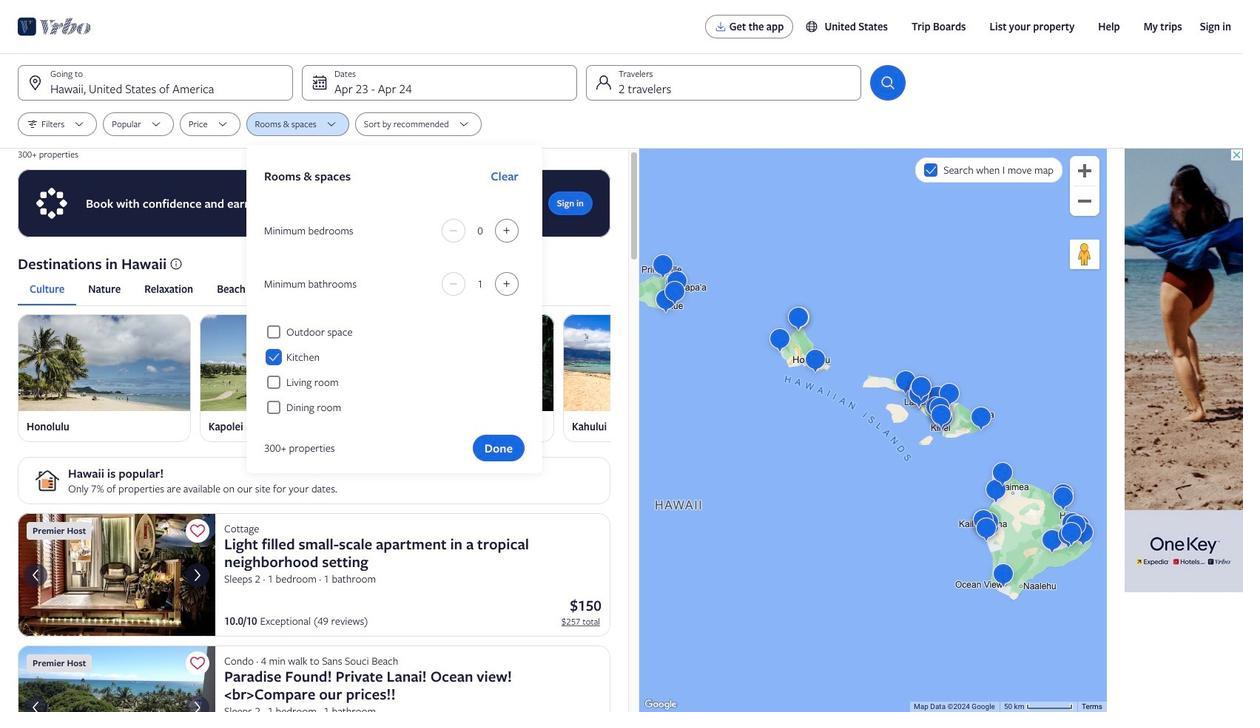 Task type: locate. For each thing, give the bounding box(es) containing it.
vrbo logo image
[[18, 15, 91, 38]]

show previous image for paradise found! private lanai! ocean view!<br>compare our prices!! image
[[27, 699, 44, 713]]

on waikiiki's edge, the lanai faces away from city w/ this view to the right... image
[[18, 646, 215, 713]]

tab list
[[18, 273, 611, 306]]

primary image image
[[18, 315, 191, 412], [200, 315, 373, 412], [381, 315, 554, 412], [563, 315, 736, 412]]

show previous image for light filled small-scale apartment in a tropical neighborhood setting image
[[27, 567, 44, 585]]

1 primary image image from the left
[[18, 315, 191, 412]]

search image
[[879, 74, 897, 92]]

nighttime view of entry. solar lights on patio and string lights in yard image
[[18, 514, 215, 638]]

google image
[[643, 698, 678, 713]]

increase bathrooms image
[[498, 278, 516, 290]]

4 primary image image from the left
[[563, 315, 736, 412]]

next destination image
[[602, 370, 620, 388]]

small image
[[806, 20, 825, 33]]

increase bedrooms image
[[498, 225, 516, 237]]

download the app button image
[[715, 21, 727, 33]]



Task type: describe. For each thing, give the bounding box(es) containing it.
decrease bedrooms image
[[445, 225, 463, 237]]

2 primary image image from the left
[[200, 315, 373, 412]]

show next image for paradise found! private lanai! ocean view!<br>compare our prices!! image
[[189, 699, 207, 713]]

show next image for light filled small-scale apartment in a tropical neighborhood setting image
[[189, 567, 207, 585]]

map region
[[639, 149, 1107, 713]]

3 primary image image from the left
[[381, 315, 554, 412]]

about these results image
[[170, 258, 183, 271]]

decrease bathrooms image
[[445, 278, 463, 290]]



Task type: vqa. For each thing, say whether or not it's contained in the screenshot.
trailing Image
no



